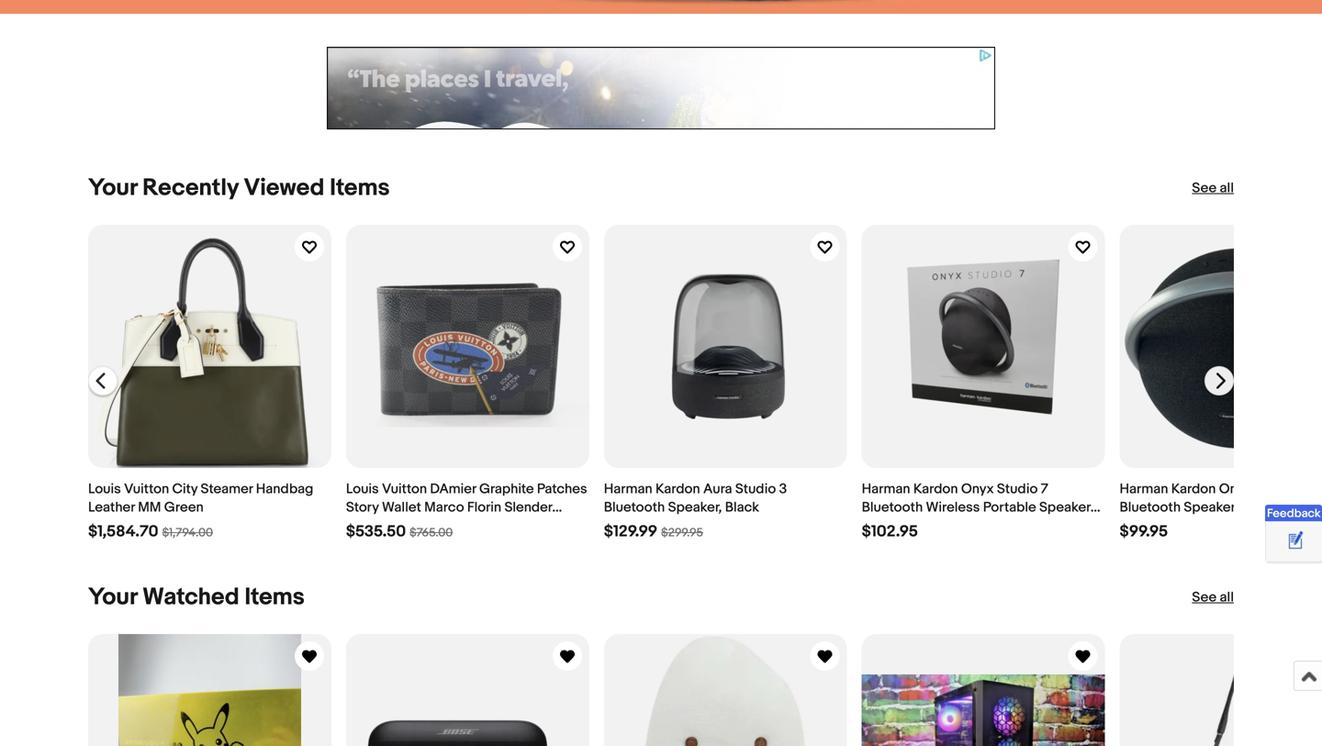Task type: describe. For each thing, give the bounding box(es) containing it.
$1,584.70 text field
[[88, 523, 159, 542]]

aura
[[704, 481, 733, 498]]

vuitton for $1,584.70
[[124, 481, 169, 498]]

speaker,
[[668, 500, 722, 516]]

damier
[[430, 481, 476, 498]]

black
[[725, 500, 760, 516]]

watched
[[143, 584, 239, 612]]

$129.99 text field
[[604, 523, 658, 542]]

louis for florin
[[346, 481, 379, 498]]

city
[[172, 481, 198, 498]]

previous price $1,794.00 text field
[[162, 526, 213, 541]]

speaker
[[1040, 500, 1091, 516]]

$299.95
[[662, 526, 704, 541]]

recently
[[143, 174, 239, 203]]

see for your recently viewed items
[[1193, 180, 1217, 197]]

wallet
[[382, 500, 421, 516]]

$99.95
[[1120, 523, 1169, 542]]

steamer
[[201, 481, 253, 498]]

see all link for your recently viewed items
[[1193, 179, 1235, 198]]

$102.95 text field
[[862, 523, 919, 542]]

$535.50 text field
[[346, 523, 406, 542]]

$129.99
[[604, 523, 658, 542]]

harman for speaker,
[[604, 481, 653, 498]]

harman for wireless
[[862, 481, 911, 498]]

$535.50 $765.00
[[346, 523, 453, 542]]

studio inside harman kardon onyx studio 7 po $99.95
[[1256, 481, 1296, 498]]

all for your recently viewed items
[[1220, 180, 1235, 197]]

po
[[1310, 481, 1323, 498]]

louis vuitton city steamer handbag leather mm green $1,584.70 $1,794.00
[[88, 481, 314, 542]]

all for your watched items
[[1220, 590, 1235, 606]]

previous price $299.95 text field
[[662, 526, 704, 541]]

portable
[[984, 500, 1037, 516]]

your watched items
[[88, 584, 305, 612]]

slender
[[505, 500, 552, 516]]

$1,584.70
[[88, 523, 159, 542]]

$535.50
[[346, 523, 406, 542]]

2lv629k
[[346, 518, 401, 535]]

florin
[[468, 500, 502, 516]]

onyx for $99.95
[[1220, 481, 1253, 498]]

louis vuitton damier graphite patches story wallet marco florin slender 2lv629k
[[346, 481, 588, 535]]

$99.95 text field
[[1120, 523, 1169, 542]]

7 for wireless
[[1041, 481, 1049, 498]]

7 for $99.95
[[1299, 481, 1307, 498]]

3
[[780, 481, 787, 498]]

wireless
[[926, 500, 981, 516]]

kardon for wireless
[[914, 481, 959, 498]]

studio for speaker
[[998, 481, 1038, 498]]



Task type: locate. For each thing, give the bounding box(es) containing it.
your
[[88, 174, 137, 203], [88, 584, 137, 612]]

see all for your recently viewed items
[[1193, 180, 1235, 197]]

1 horizontal spatial kardon
[[914, 481, 959, 498]]

harman kardon onyx studio 7 bluetooth wireless portable speaker original
[[862, 481, 1091, 535]]

0 horizontal spatial bluetooth
[[604, 500, 665, 516]]

1 see from the top
[[1193, 180, 1217, 197]]

$102.95
[[862, 523, 919, 542]]

mm
[[138, 500, 161, 516]]

1 see all link from the top
[[1193, 179, 1235, 198]]

1 horizontal spatial harman
[[862, 481, 911, 498]]

bluetooth inside harman kardon aura studio 3 bluetooth speaker, black $129.99 $299.95
[[604, 500, 665, 516]]

2 see from the top
[[1193, 590, 1217, 606]]

your recently viewed items link
[[88, 174, 390, 203]]

1 onyx from the left
[[962, 481, 995, 498]]

3 studio from the left
[[1256, 481, 1296, 498]]

leather
[[88, 500, 135, 516]]

harman kardon aura studio 3 bluetooth speaker, black $129.99 $299.95
[[604, 481, 787, 542]]

1 all from the top
[[1220, 180, 1235, 197]]

1 vertical spatial items
[[245, 584, 305, 612]]

feedback
[[1268, 507, 1322, 521]]

2 vuitton from the left
[[382, 481, 427, 498]]

studio up black
[[736, 481, 776, 498]]

onyx up wireless
[[962, 481, 995, 498]]

harman
[[604, 481, 653, 498], [862, 481, 911, 498], [1120, 481, 1169, 498]]

3 kardon from the left
[[1172, 481, 1217, 498]]

1 horizontal spatial bluetooth
[[862, 500, 923, 516]]

1 horizontal spatial onyx
[[1220, 481, 1253, 498]]

0 horizontal spatial onyx
[[962, 481, 995, 498]]

kardon inside "harman kardon onyx studio 7 bluetooth wireless portable speaker original"
[[914, 481, 959, 498]]

your watched items link
[[88, 584, 305, 612]]

$765.00
[[410, 526, 453, 541]]

onyx for wireless
[[962, 481, 995, 498]]

harman inside harman kardon aura studio 3 bluetooth speaker, black $129.99 $299.95
[[604, 481, 653, 498]]

2 bluetooth from the left
[[862, 500, 923, 516]]

1 see all from the top
[[1193, 180, 1235, 197]]

2 see all from the top
[[1193, 590, 1235, 606]]

2 onyx from the left
[[1220, 481, 1253, 498]]

handbag
[[256, 481, 314, 498]]

2 7 from the left
[[1299, 481, 1307, 498]]

see all link
[[1193, 179, 1235, 198], [1193, 589, 1235, 607]]

louis inside louis vuitton damier graphite patches story wallet marco florin slender 2lv629k
[[346, 481, 379, 498]]

items right viewed
[[330, 174, 390, 203]]

1 7 from the left
[[1041, 481, 1049, 498]]

$1,794.00
[[162, 526, 213, 541]]

vuitton
[[124, 481, 169, 498], [382, 481, 427, 498]]

your left recently
[[88, 174, 137, 203]]

1 horizontal spatial items
[[330, 174, 390, 203]]

2 horizontal spatial kardon
[[1172, 481, 1217, 498]]

viewed
[[244, 174, 325, 203]]

1 kardon from the left
[[656, 481, 701, 498]]

0 vertical spatial your
[[88, 174, 137, 203]]

0 horizontal spatial kardon
[[656, 481, 701, 498]]

2 louis from the left
[[346, 481, 379, 498]]

7 inside harman kardon onyx studio 7 po $99.95
[[1299, 481, 1307, 498]]

1 louis from the left
[[88, 481, 121, 498]]

kardon
[[656, 481, 701, 498], [914, 481, 959, 498], [1172, 481, 1217, 498]]

1 horizontal spatial louis
[[346, 481, 379, 498]]

vuitton up the wallet
[[382, 481, 427, 498]]

studio inside "harman kardon onyx studio 7 bluetooth wireless portable speaker original"
[[998, 481, 1038, 498]]

studio
[[736, 481, 776, 498], [998, 481, 1038, 498], [1256, 481, 1296, 498]]

2 horizontal spatial studio
[[1256, 481, 1296, 498]]

1 horizontal spatial 7
[[1299, 481, 1307, 498]]

items
[[330, 174, 390, 203], [245, 584, 305, 612]]

all
[[1220, 180, 1235, 197], [1220, 590, 1235, 606]]

kardon for speaker,
[[656, 481, 701, 498]]

0 horizontal spatial louis
[[88, 481, 121, 498]]

0 horizontal spatial harman
[[604, 481, 653, 498]]

studio inside harman kardon aura studio 3 bluetooth speaker, black $129.99 $299.95
[[736, 481, 776, 498]]

1 vertical spatial see all link
[[1193, 589, 1235, 607]]

your for your watched items
[[88, 584, 137, 612]]

2 all from the top
[[1220, 590, 1235, 606]]

vuitton for florin
[[382, 481, 427, 498]]

kardon inside harman kardon aura studio 3 bluetooth speaker, black $129.99 $299.95
[[656, 481, 701, 498]]

kardon inside harman kardon onyx studio 7 po $99.95
[[1172, 481, 1217, 498]]

1 vertical spatial see
[[1193, 590, 1217, 606]]

kardon for $99.95
[[1172, 481, 1217, 498]]

2 your from the top
[[88, 584, 137, 612]]

1 bluetooth from the left
[[604, 500, 665, 516]]

0 vertical spatial see all
[[1193, 180, 1235, 197]]

louis inside louis vuitton city steamer handbag leather mm green $1,584.70 $1,794.00
[[88, 481, 121, 498]]

harman inside harman kardon onyx studio 7 po $99.95
[[1120, 481, 1169, 498]]

1 harman from the left
[[604, 481, 653, 498]]

items right watched
[[245, 584, 305, 612]]

green
[[164, 500, 204, 516]]

1 your from the top
[[88, 174, 137, 203]]

7
[[1041, 481, 1049, 498], [1299, 481, 1307, 498]]

harman kardon onyx studio 7 po $99.95
[[1120, 481, 1323, 542]]

7 inside "harman kardon onyx studio 7 bluetooth wireless portable speaker original"
[[1041, 481, 1049, 498]]

original
[[862, 518, 912, 535]]

harman for $99.95
[[1120, 481, 1169, 498]]

harman inside "harman kardon onyx studio 7 bluetooth wireless portable speaker original"
[[862, 481, 911, 498]]

vuitton up mm
[[124, 481, 169, 498]]

graphite
[[479, 481, 534, 498]]

0 horizontal spatial items
[[245, 584, 305, 612]]

1 vertical spatial all
[[1220, 590, 1235, 606]]

bluetooth
[[604, 500, 665, 516], [862, 500, 923, 516]]

louis
[[88, 481, 121, 498], [346, 481, 379, 498]]

see all link for your watched items
[[1193, 589, 1235, 607]]

1 vertical spatial your
[[88, 584, 137, 612]]

previous price $765.00 text field
[[410, 526, 453, 541]]

louis up 'story'
[[346, 481, 379, 498]]

your for your recently viewed items
[[88, 174, 137, 203]]

story
[[346, 500, 379, 516]]

louis up leather
[[88, 481, 121, 498]]

0 horizontal spatial studio
[[736, 481, 776, 498]]

see for your watched items
[[1193, 590, 1217, 606]]

see
[[1193, 180, 1217, 197], [1193, 590, 1217, 606]]

onyx
[[962, 481, 995, 498], [1220, 481, 1253, 498]]

harman up "original"
[[862, 481, 911, 498]]

see all for your watched items
[[1193, 590, 1235, 606]]

vuitton inside louis vuitton damier graphite patches story wallet marco florin slender 2lv629k
[[382, 481, 427, 498]]

2 kardon from the left
[[914, 481, 959, 498]]

bluetooth inside "harman kardon onyx studio 7 bluetooth wireless portable speaker original"
[[862, 500, 923, 516]]

bluetooth for $129.99
[[604, 500, 665, 516]]

vuitton inside louis vuitton city steamer handbag leather mm green $1,584.70 $1,794.00
[[124, 481, 169, 498]]

1 horizontal spatial vuitton
[[382, 481, 427, 498]]

0 vertical spatial see
[[1193, 180, 1217, 197]]

7 up speaker
[[1041, 481, 1049, 498]]

studio up portable
[[998, 481, 1038, 498]]

bluetooth up "original"
[[862, 500, 923, 516]]

your down $1,584.70
[[88, 584, 137, 612]]

1 studio from the left
[[736, 481, 776, 498]]

bluetooth up $129.99
[[604, 500, 665, 516]]

onyx inside "harman kardon onyx studio 7 bluetooth wireless portable speaker original"
[[962, 481, 995, 498]]

0 vertical spatial all
[[1220, 180, 1235, 197]]

patches
[[537, 481, 588, 498]]

2 harman from the left
[[862, 481, 911, 498]]

0 horizontal spatial 7
[[1041, 481, 1049, 498]]

see all
[[1193, 180, 1235, 197], [1193, 590, 1235, 606]]

marco
[[425, 500, 464, 516]]

7 left 'po'
[[1299, 481, 1307, 498]]

1 horizontal spatial studio
[[998, 481, 1038, 498]]

studio for $129.99
[[736, 481, 776, 498]]

onyx inside harman kardon onyx studio 7 po $99.95
[[1220, 481, 1253, 498]]

3 harman from the left
[[1120, 481, 1169, 498]]

1 vuitton from the left
[[124, 481, 169, 498]]

bluetooth for speaker
[[862, 500, 923, 516]]

louis for $1,584.70
[[88, 481, 121, 498]]

2 see all link from the top
[[1193, 589, 1235, 607]]

studio up the "feedback"
[[1256, 481, 1296, 498]]

harman up the $99.95 text field
[[1120, 481, 1169, 498]]

2 studio from the left
[[998, 481, 1038, 498]]

harman up the $129.99 text box
[[604, 481, 653, 498]]

onyx left 'po'
[[1220, 481, 1253, 498]]

1 vertical spatial see all
[[1193, 590, 1235, 606]]

your recently viewed items
[[88, 174, 390, 203]]

0 horizontal spatial vuitton
[[124, 481, 169, 498]]

advertisement region
[[327, 47, 996, 130]]

0 vertical spatial items
[[330, 174, 390, 203]]

2 horizontal spatial harman
[[1120, 481, 1169, 498]]

0 vertical spatial see all link
[[1193, 179, 1235, 198]]



Task type: vqa. For each thing, say whether or not it's contained in the screenshot.
Vuitton
yes



